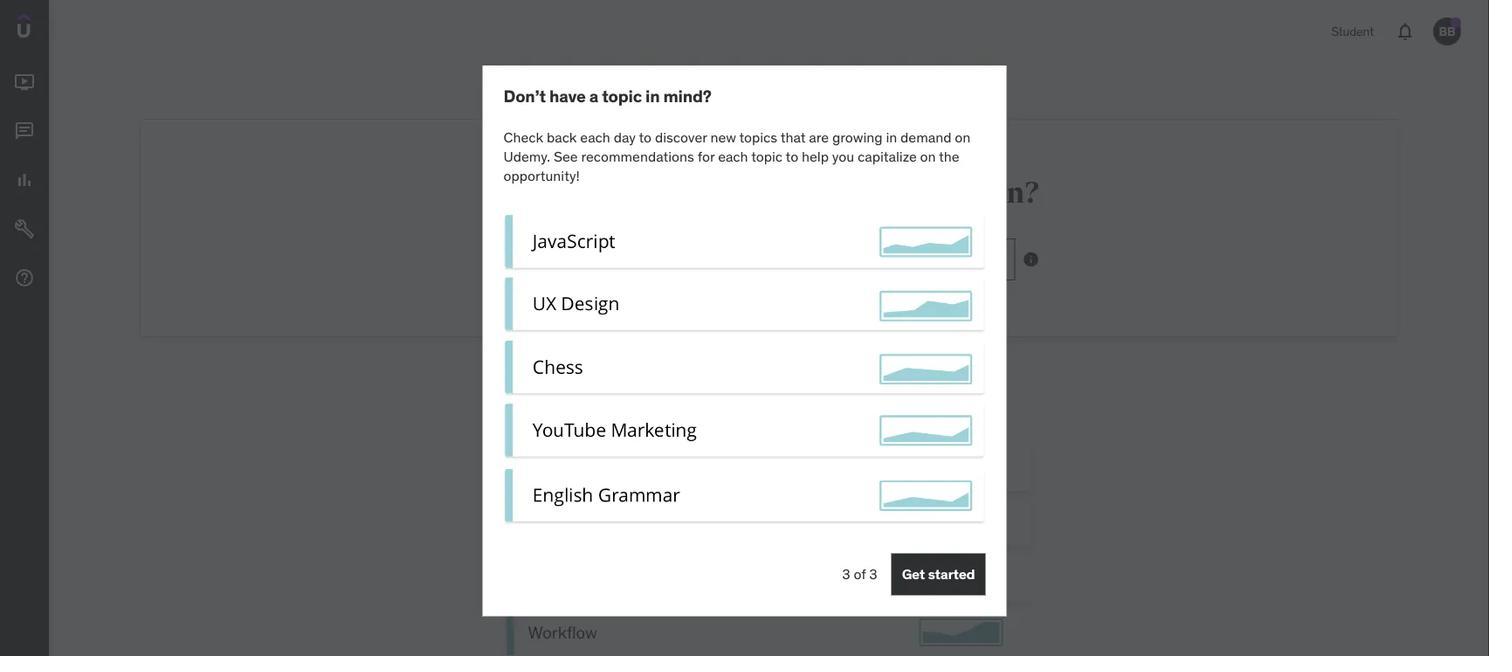 Task type: describe. For each thing, give the bounding box(es) containing it.
0 vertical spatial each
[[581, 128, 611, 146]]

google classroom
[[528, 457, 664, 478]]

udemy.
[[504, 147, 551, 165]]

recommendations
[[582, 147, 695, 165]]

don't
[[504, 86, 546, 107]]

see
[[554, 147, 578, 165]]

example product screenshot image
[[504, 214, 986, 526]]

course
[[577, 175, 668, 211]]

promising
[[691, 395, 786, 421]]

1 horizontal spatial topic
[[673, 175, 742, 211]]

discover
[[655, 128, 707, 146]]

you inside check back each day to discover new topics that are growing in demand on udemy. see recommendations for each topic to help you capitalize on the opportunity!
[[833, 147, 855, 165]]

3 of 3
[[843, 565, 878, 583]]

diploma
[[722, 567, 784, 588]]

0 vertical spatial on
[[955, 128, 971, 146]]

6
[[612, 567, 622, 588]]

and
[[906, 567, 933, 588]]

cips level 6 professional diploma in procurement and supply link
[[507, 554, 1032, 602]]

1 horizontal spatial each
[[718, 147, 749, 165]]

promising topics
[[691, 395, 848, 421]]

what course topic are you interested in?
[[497, 175, 1042, 211]]

0 horizontal spatial to
[[639, 128, 652, 146]]

professional
[[626, 567, 718, 588]]

get
[[902, 565, 926, 583]]

udemy image
[[17, 14, 97, 44]]

day
[[614, 128, 636, 146]]

1 vertical spatial you
[[797, 175, 847, 211]]

2 vertical spatial in
[[788, 567, 801, 588]]

check
[[504, 128, 544, 146]]

get started button
[[892, 553, 986, 595]]

don't have a topic in mind?
[[504, 86, 712, 107]]

incident
[[528, 512, 588, 533]]

for
[[698, 147, 715, 165]]

supply
[[937, 567, 988, 588]]

1 vertical spatial are
[[747, 175, 791, 211]]

new
[[711, 128, 737, 146]]

1 vertical spatial to
[[786, 147, 799, 165]]

e.g. Photography, Travel Photography, JavaScript text field
[[492, 239, 1016, 281]]

the
[[939, 147, 960, 165]]

2 medium image from the top
[[14, 219, 35, 240]]

help
[[802, 147, 829, 165]]

classroom
[[586, 457, 664, 478]]

incident management link
[[507, 499, 1032, 547]]



Task type: vqa. For each thing, say whether or not it's contained in the screenshot.
Check
yes



Task type: locate. For each thing, give the bounding box(es) containing it.
0 vertical spatial in
[[646, 86, 660, 107]]

1 horizontal spatial 3
[[870, 565, 878, 583]]

3 interactive chart image from the top
[[923, 567, 1000, 588]]

2 3 from the left
[[870, 565, 878, 583]]

level
[[569, 567, 608, 588]]

you down help
[[797, 175, 847, 211]]

0 horizontal spatial 3
[[843, 565, 851, 583]]

in left 'mind?'
[[646, 86, 660, 107]]

1 vertical spatial topic
[[752, 147, 783, 165]]

interactive chart image for workflow
[[923, 622, 1000, 643]]

are up help
[[810, 128, 829, 146]]

get info image
[[1023, 251, 1040, 268]]

incident management
[[528, 512, 690, 533]]

3 left of
[[843, 565, 851, 583]]

1 vertical spatial medium image
[[14, 170, 35, 191]]

get started
[[902, 565, 976, 583]]

you down "growing"
[[833, 147, 855, 165]]

are down that
[[747, 175, 791, 211]]

topic inside check back each day to discover new topics that are growing in demand on udemy. see recommendations for each topic to help you capitalize on the opportunity!
[[752, 147, 783, 165]]

interactive chart image for incident management
[[923, 512, 1000, 533]]

are inside check back each day to discover new topics that are growing in demand on udemy. see recommendations for each topic to help you capitalize on the opportunity!
[[810, 128, 829, 146]]

medium image
[[14, 72, 35, 93], [14, 219, 35, 240]]

topic down that
[[752, 147, 783, 165]]

that
[[781, 128, 806, 146]]

workflow
[[528, 622, 598, 643]]

of
[[854, 565, 866, 583]]

interactive chart image inside incident management link
[[923, 512, 1000, 533]]

0 horizontal spatial each
[[581, 128, 611, 146]]

to right the day
[[639, 128, 652, 146]]

2 vertical spatial topic
[[673, 175, 742, 211]]

1 vertical spatial medium image
[[14, 219, 35, 240]]

2 medium image from the top
[[14, 170, 35, 191]]

in up capitalize
[[886, 128, 898, 146]]

demand
[[901, 128, 952, 146]]

1 medium image from the top
[[14, 72, 35, 93]]

1 interactive chart image from the top
[[923, 457, 1000, 478]]

interactive chart image inside google classroom link
[[923, 457, 1000, 478]]

1 3 from the left
[[843, 565, 851, 583]]

2 horizontal spatial in
[[886, 128, 898, 146]]

1 horizontal spatial topics
[[790, 395, 848, 421]]

topics left that
[[740, 128, 778, 146]]

2 horizontal spatial topic
[[752, 147, 783, 165]]

1 vertical spatial topics
[[790, 395, 848, 421]]

1 horizontal spatial in
[[788, 567, 801, 588]]

1 horizontal spatial on
[[955, 128, 971, 146]]

have
[[550, 86, 586, 107]]

interactive chart image inside the cips level 6 professional diploma in procurement and supply link
[[923, 567, 1000, 588]]

0 vertical spatial medium image
[[14, 72, 35, 93]]

cips
[[528, 567, 565, 588]]

0 horizontal spatial topic
[[602, 86, 642, 107]]

management
[[592, 512, 690, 533]]

topics
[[740, 128, 778, 146], [790, 395, 848, 421]]

in right diploma
[[788, 567, 801, 588]]

0 vertical spatial medium image
[[14, 121, 35, 142]]

don't have a topic in mind? dialog
[[483, 66, 1007, 616]]

interactive chart image inside workflow link
[[923, 622, 1000, 643]]

opportunity!
[[504, 167, 580, 185]]

0 horizontal spatial are
[[747, 175, 791, 211]]

google classroom link
[[507, 444, 1032, 492]]

mind?
[[664, 86, 712, 107]]

0 vertical spatial topics
[[740, 128, 778, 146]]

you
[[833, 147, 855, 165], [797, 175, 847, 211]]

student
[[1332, 23, 1375, 39]]

google
[[528, 457, 582, 478]]

started
[[928, 565, 976, 583]]

3 right of
[[870, 565, 878, 583]]

each left the day
[[581, 128, 611, 146]]

in inside check back each day to discover new topics that are growing in demand on udemy. see recommendations for each topic to help you capitalize on the opportunity!
[[886, 128, 898, 146]]

3
[[843, 565, 851, 583], [870, 565, 878, 583]]

growing
[[833, 128, 883, 146]]

1 horizontal spatial to
[[786, 147, 799, 165]]

0 vertical spatial topic
[[602, 86, 642, 107]]

1 vertical spatial each
[[718, 147, 749, 165]]

0 vertical spatial you
[[833, 147, 855, 165]]

4 interactive chart image from the top
[[923, 622, 1000, 643]]

0 horizontal spatial topics
[[740, 128, 778, 146]]

back
[[547, 128, 577, 146]]

each
[[581, 128, 611, 146], [718, 147, 749, 165]]

on
[[955, 128, 971, 146], [921, 147, 936, 165]]

topics inside check back each day to discover new topics that are growing in demand on udemy. see recommendations for each topic to help you capitalize on the opportunity!
[[740, 128, 778, 146]]

capitalize
[[858, 147, 917, 165]]

in?
[[998, 175, 1042, 211]]

2 interactive chart image from the top
[[923, 512, 1000, 533]]

workflow link
[[507, 609, 1032, 656]]

0 horizontal spatial on
[[921, 147, 936, 165]]

3 medium image from the top
[[14, 268, 35, 289]]

check back each day to discover new topics that are growing in demand on udemy. see recommendations for each topic to help you capitalize on the opportunity!
[[504, 128, 971, 185]]

on up the
[[955, 128, 971, 146]]

in
[[646, 86, 660, 107], [886, 128, 898, 146], [788, 567, 801, 588]]

1 vertical spatial in
[[886, 128, 898, 146]]

topic down for
[[673, 175, 742, 211]]

topic right a
[[602, 86, 642, 107]]

topic
[[602, 86, 642, 107], [752, 147, 783, 165], [673, 175, 742, 211]]

1 horizontal spatial are
[[810, 128, 829, 146]]

0 vertical spatial to
[[639, 128, 652, 146]]

0 vertical spatial are
[[810, 128, 829, 146]]

each down new
[[718, 147, 749, 165]]

2 vertical spatial medium image
[[14, 268, 35, 289]]

student link
[[1322, 10, 1385, 52]]

interactive chart image
[[923, 457, 1000, 478], [923, 512, 1000, 533], [923, 567, 1000, 588], [923, 622, 1000, 643]]

cips level 6 professional diploma in procurement and supply
[[528, 567, 988, 588]]

to down that
[[786, 147, 799, 165]]

on down demand
[[921, 147, 936, 165]]

to
[[639, 128, 652, 146], [786, 147, 799, 165]]

interactive chart image for google classroom
[[923, 457, 1000, 478]]

procurement
[[805, 567, 902, 588]]

topics up google classroom link
[[790, 395, 848, 421]]

1 vertical spatial on
[[921, 147, 936, 165]]

are
[[810, 128, 829, 146], [747, 175, 791, 211]]

a
[[590, 86, 599, 107]]

what
[[497, 175, 571, 211]]

medium image
[[14, 121, 35, 142], [14, 170, 35, 191], [14, 268, 35, 289]]

0 horizontal spatial in
[[646, 86, 660, 107]]

interested
[[852, 175, 993, 211]]

1 medium image from the top
[[14, 121, 35, 142]]



